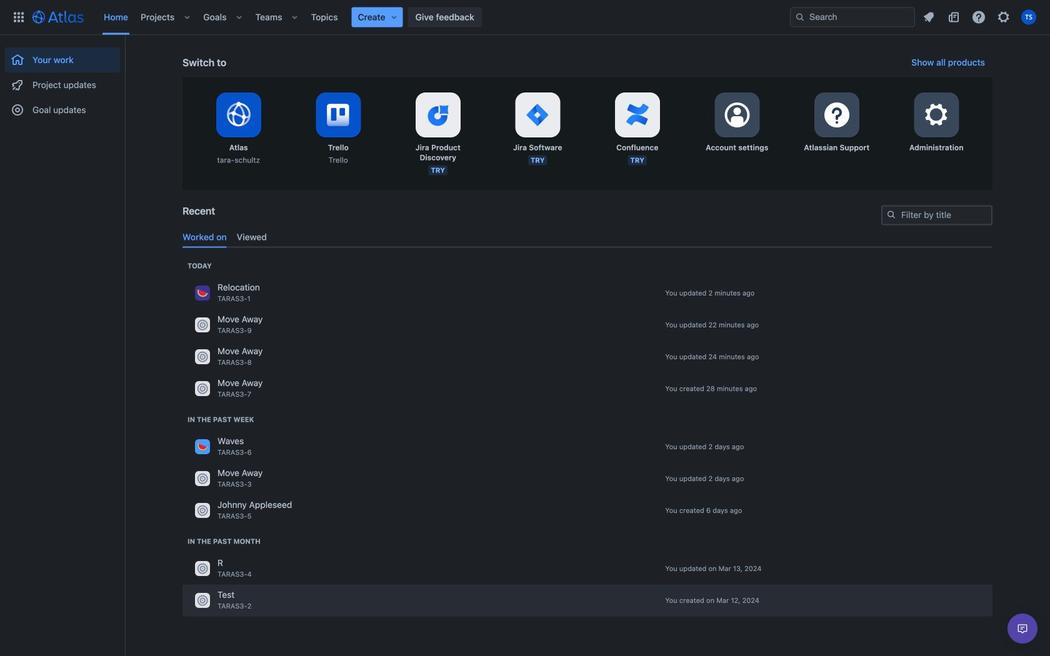 Task type: vqa. For each thing, say whether or not it's contained in the screenshot.
middle "HEADING"
yes



Task type: locate. For each thing, give the bounding box(es) containing it.
1 horizontal spatial settings image
[[922, 100, 952, 130]]

2 heading from the top
[[188, 415, 254, 425]]

0 horizontal spatial settings image
[[822, 100, 852, 130]]

notifications image
[[922, 10, 937, 25]]

townsquare image
[[195, 286, 210, 301], [195, 318, 210, 333], [195, 381, 210, 396], [195, 440, 210, 455], [195, 472, 210, 487]]

settings image
[[997, 10, 1012, 25], [822, 100, 852, 130]]

1 heading from the top
[[188, 261, 212, 271]]

account image
[[1022, 10, 1037, 25]]

0 vertical spatial heading
[[188, 261, 212, 271]]

search image
[[796, 12, 806, 22]]

1 horizontal spatial settings image
[[997, 10, 1012, 25]]

1 vertical spatial settings image
[[822, 100, 852, 130]]

group
[[5, 35, 120, 126]]

3 heading from the top
[[188, 537, 261, 547]]

heading for 2nd townsquare icon from the bottom of the page
[[188, 415, 254, 425]]

2 vertical spatial heading
[[188, 537, 261, 547]]

help image
[[972, 10, 987, 25]]

2 townsquare image from the top
[[195, 503, 210, 518]]

open intercom messenger image
[[1016, 622, 1031, 637]]

tab list
[[178, 227, 998, 248]]

townsquare image
[[195, 350, 210, 365], [195, 503, 210, 518], [195, 562, 210, 577], [195, 594, 210, 609]]

banner
[[0, 0, 1051, 35]]

1 vertical spatial heading
[[188, 415, 254, 425]]

0 horizontal spatial settings image
[[723, 100, 753, 130]]

None search field
[[791, 7, 916, 27]]

settings image
[[723, 100, 753, 130], [922, 100, 952, 130]]

heading
[[188, 261, 212, 271], [188, 415, 254, 425], [188, 537, 261, 547]]

Search field
[[791, 7, 916, 27]]



Task type: describe. For each thing, give the bounding box(es) containing it.
1 townsquare image from the top
[[195, 350, 210, 365]]

heading for third townsquare image from the top of the page
[[188, 537, 261, 547]]

2 townsquare image from the top
[[195, 318, 210, 333]]

switch to... image
[[11, 10, 26, 25]]

search image
[[887, 210, 897, 220]]

5 townsquare image from the top
[[195, 472, 210, 487]]

4 townsquare image from the top
[[195, 440, 210, 455]]

top element
[[8, 0, 791, 35]]

1 settings image from the left
[[723, 100, 753, 130]]

0 vertical spatial settings image
[[997, 10, 1012, 25]]

Filter by title field
[[883, 207, 992, 224]]

heading for fifth townsquare icon from the bottom
[[188, 261, 212, 271]]

3 townsquare image from the top
[[195, 562, 210, 577]]

1 townsquare image from the top
[[195, 286, 210, 301]]

3 townsquare image from the top
[[195, 381, 210, 396]]

2 settings image from the left
[[922, 100, 952, 130]]

4 townsquare image from the top
[[195, 594, 210, 609]]



